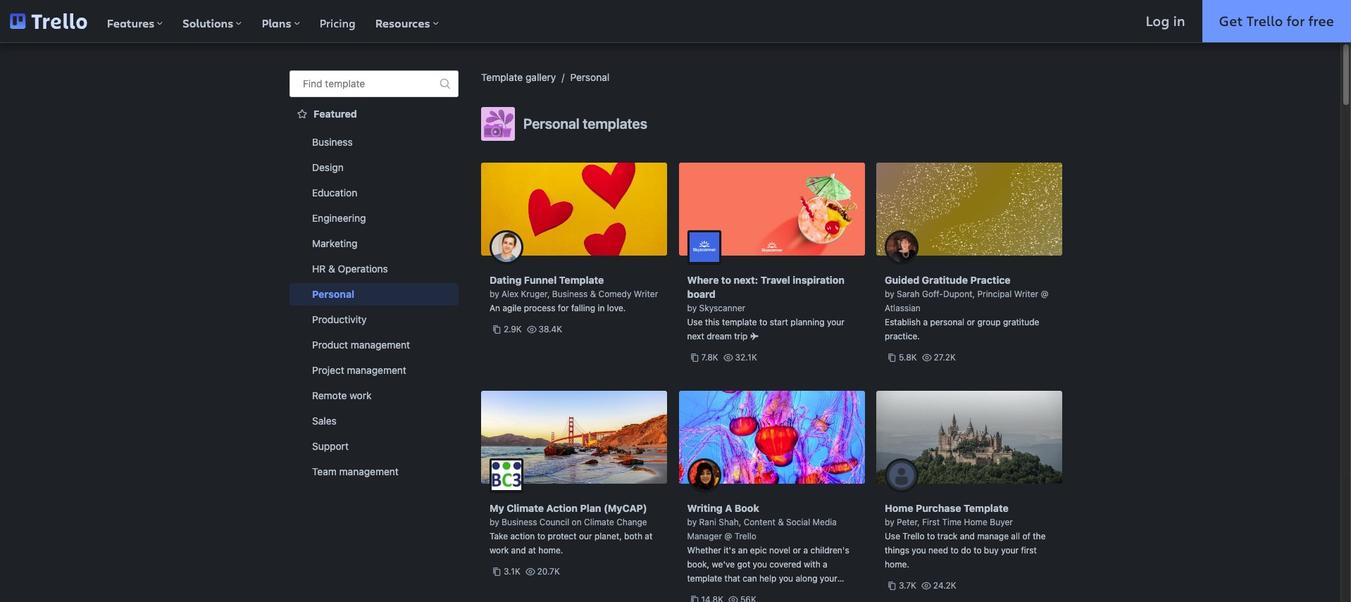Task type: describe. For each thing, give the bounding box(es) containing it.
resources
[[375, 16, 430, 31]]

establish
[[885, 317, 921, 328]]

project management link
[[290, 359, 459, 382]]

20.7k
[[537, 567, 560, 577]]

on
[[572, 517, 582, 528]]

product
[[312, 339, 348, 351]]

group
[[978, 317, 1001, 328]]

guided gratitude practice by sarah goff-dupont, principal writer @ atlassian establish a personal or group gratitude practice.
[[885, 274, 1049, 342]]

guided
[[885, 274, 920, 286]]

0 horizontal spatial you
[[753, 560, 767, 570]]

featured link
[[290, 103, 459, 125]]

features button
[[97, 0, 173, 42]]

design link
[[290, 156, 459, 179]]

27.2k
[[934, 352, 956, 363]]

template for home
[[964, 502, 1009, 514]]

next:
[[734, 274, 759, 286]]

or inside "writing a book by rani shah, content & social media manager @ trello whether it's an epic novel or a children's book, we've got you covered with a template that can help you along your literary journey."
[[793, 545, 801, 556]]

1 horizontal spatial home
[[964, 517, 988, 528]]

log in
[[1146, 11, 1186, 30]]

by for guided
[[885, 289, 895, 299]]

3.7k
[[899, 581, 917, 591]]

✈️
[[750, 331, 759, 342]]

alex
[[502, 289, 519, 299]]

education
[[312, 187, 357, 199]]

get trello for free
[[1219, 11, 1335, 30]]

sales link
[[290, 410, 459, 433]]

5.8k
[[899, 352, 917, 363]]

home purchase template by peter, first time home buyer use trello to track and manage all of the things you need to do  to buy your first home.
[[885, 502, 1046, 570]]

project
[[312, 364, 344, 376]]

the
[[1033, 531, 1046, 542]]

to right do
[[974, 545, 982, 556]]

in inside dating funnel template by alex kruger, business & comedy writer an agile process for falling in love.
[[598, 303, 605, 314]]

you inside home purchase template by peter, first time home buyer use trello to track and manage all of the things you need to do  to buy your first home.
[[912, 545, 926, 556]]

your inside where to next: travel inspiration board by skyscanner use this template to start planning your next dream trip ✈️
[[827, 317, 845, 328]]

writer inside dating funnel template by alex kruger, business & comedy writer an agile process for falling in love.
[[634, 289, 658, 299]]

goff-
[[922, 289, 944, 299]]

practice.
[[885, 331, 920, 342]]

business link
[[290, 131, 459, 154]]

1 vertical spatial personal link
[[290, 283, 459, 306]]

@ inside guided gratitude practice by sarah goff-dupont, principal writer @ atlassian establish a personal or group gratitude practice.
[[1041, 289, 1049, 299]]

to left next:
[[722, 274, 731, 286]]

time
[[942, 517, 962, 528]]

dream
[[707, 331, 732, 342]]

0 vertical spatial &
[[328, 263, 335, 275]]

where
[[687, 274, 719, 286]]

purchase
[[916, 502, 962, 514]]

0 vertical spatial home
[[885, 502, 914, 514]]

peter,
[[897, 517, 920, 528]]

need
[[929, 545, 949, 556]]

1 horizontal spatial climate
[[584, 517, 614, 528]]

book,
[[687, 560, 710, 570]]

dating funnel template by alex kruger, business & comedy writer an agile process for falling in love.
[[490, 274, 658, 314]]

action
[[547, 502, 578, 514]]

literary
[[687, 588, 715, 598]]

writing
[[687, 502, 723, 514]]

protect
[[548, 531, 577, 542]]

to inside 'my climate action plan (mycap) by business council on climate change take action to protect our planet, both at work and at home.'
[[537, 531, 545, 542]]

team
[[312, 466, 337, 478]]

hr & operations link
[[290, 258, 459, 280]]

24.2k
[[934, 581, 957, 591]]

to left do
[[951, 545, 959, 556]]

plan
[[580, 502, 601, 514]]

operations
[[338, 263, 388, 275]]

my
[[490, 502, 504, 514]]

covered
[[770, 560, 802, 570]]

work inside 'my climate action plan (mycap) by business council on climate change take action to protect our planet, both at work and at home.'
[[490, 545, 509, 556]]

support
[[312, 440, 349, 452]]

gallery
[[526, 71, 556, 83]]

personal templates
[[524, 116, 648, 132]]

2 vertical spatial personal
[[312, 288, 355, 300]]

38.4k
[[539, 324, 562, 335]]

first
[[923, 517, 940, 528]]

sarah goff-dupont, principal writer @ atlassian image
[[885, 230, 919, 264]]

1 horizontal spatial personal link
[[570, 71, 610, 83]]

personal icon image
[[481, 107, 515, 141]]

hr & operations
[[312, 263, 388, 275]]

work inside remote work link
[[350, 390, 372, 402]]

management for project management
[[347, 364, 406, 376]]

features
[[107, 16, 155, 31]]

2.9k
[[504, 324, 522, 335]]

all
[[1011, 531, 1020, 542]]

where to next: travel inspiration board by skyscanner use this template to start planning your next dream trip ✈️
[[687, 274, 845, 342]]

home. inside home purchase template by peter, first time home buyer use trello to track and manage all of the things you need to do  to buy your first home.
[[885, 560, 910, 570]]

things
[[885, 545, 910, 556]]

template inside field
[[325, 78, 365, 89]]

inspiration
[[793, 274, 845, 286]]

your inside "writing a book by rani shah, content & social media manager @ trello whether it's an epic novel or a children's book, we've got you covered with a template that can help you along your literary journey."
[[820, 574, 838, 584]]

engineering
[[312, 212, 366, 224]]

gratitude
[[1003, 317, 1040, 328]]

product management link
[[290, 334, 459, 357]]

& for dating
[[590, 289, 596, 299]]

atlassian
[[885, 303, 921, 314]]

shah,
[[719, 517, 742, 528]]

process
[[524, 303, 556, 314]]

0 horizontal spatial at
[[528, 545, 536, 556]]

trello inside "writing a book by rani shah, content & social media manager @ trello whether it's an epic novel or a children's book, we've got you covered with a template that can help you along your literary journey."
[[735, 531, 757, 542]]

& for writing
[[778, 517, 784, 528]]

0 horizontal spatial climate
[[507, 502, 544, 514]]

help
[[760, 574, 777, 584]]

2 horizontal spatial trello
[[1247, 11, 1283, 30]]

your inside home purchase template by peter, first time home buyer use trello to track and manage all of the things you need to do  to buy your first home.
[[1001, 545, 1019, 556]]

track
[[938, 531, 958, 542]]

by inside 'my climate action plan (mycap) by business council on climate change take action to protect our planet, both at work and at home.'
[[490, 517, 499, 528]]

and inside home purchase template by peter, first time home buyer use trello to track and manage all of the things you need to do  to buy your first home.
[[960, 531, 975, 542]]

32.1k
[[735, 352, 757, 363]]

design
[[312, 161, 344, 173]]

7.8k
[[701, 352, 719, 363]]

by for writing
[[687, 517, 697, 528]]

to down first at right
[[927, 531, 935, 542]]

peter, first time home buyer image
[[885, 459, 919, 493]]

for inside dating funnel template by alex kruger, business & comedy writer an agile process for falling in love.
[[558, 303, 569, 314]]

media
[[813, 517, 837, 528]]

agile
[[503, 303, 522, 314]]

resources button
[[365, 0, 449, 42]]

team management link
[[290, 461, 459, 483]]

manage
[[977, 531, 1009, 542]]

product management
[[312, 339, 410, 351]]



Task type: vqa. For each thing, say whether or not it's contained in the screenshot.
ALONG
yes



Task type: locate. For each thing, give the bounding box(es) containing it.
you
[[912, 545, 926, 556], [753, 560, 767, 570], [779, 574, 793, 584]]

planning
[[791, 317, 825, 328]]

3.1k
[[504, 567, 521, 577]]

2 horizontal spatial business
[[552, 289, 588, 299]]

log in link
[[1129, 0, 1203, 42]]

journey.
[[718, 588, 749, 598]]

management for product management
[[351, 339, 410, 351]]

1 horizontal spatial template
[[559, 274, 604, 286]]

2 horizontal spatial template
[[964, 502, 1009, 514]]

&
[[328, 263, 335, 275], [590, 289, 596, 299], [778, 517, 784, 528]]

use inside where to next: travel inspiration board by skyscanner use this template to start planning your next dream trip ✈️
[[687, 317, 703, 328]]

1 vertical spatial use
[[885, 531, 901, 542]]

0 horizontal spatial personal link
[[290, 283, 459, 306]]

0 horizontal spatial home
[[885, 502, 914, 514]]

for
[[1287, 11, 1305, 30], [558, 303, 569, 314]]

free
[[1309, 11, 1335, 30]]

a inside guided gratitude practice by sarah goff-dupont, principal writer @ atlassian establish a personal or group gratitude practice.
[[923, 317, 928, 328]]

by inside home purchase template by peter, first time home buyer use trello to track and manage all of the things you need to do  to buy your first home.
[[885, 517, 895, 528]]

by left rani
[[687, 517, 697, 528]]

1 vertical spatial and
[[511, 545, 526, 556]]

travel
[[761, 274, 791, 286]]

1 horizontal spatial and
[[960, 531, 975, 542]]

business for plan
[[502, 517, 537, 528]]

sales
[[312, 415, 337, 427]]

to left start
[[760, 317, 768, 328]]

a
[[923, 317, 928, 328], [804, 545, 808, 556], [823, 560, 828, 570]]

0 vertical spatial template
[[325, 78, 365, 89]]

0 vertical spatial in
[[1174, 11, 1186, 30]]

writer up gratitude
[[1014, 289, 1039, 299]]

or right "novel"
[[793, 545, 801, 556]]

2 vertical spatial your
[[820, 574, 838, 584]]

1 horizontal spatial &
[[590, 289, 596, 299]]

1 horizontal spatial a
[[823, 560, 828, 570]]

funnel
[[524, 274, 557, 286]]

skyscanner
[[699, 303, 746, 314]]

0 vertical spatial climate
[[507, 502, 544, 514]]

home. inside 'my climate action plan (mycap) by business council on climate change take action to protect our planet, both at work and at home.'
[[539, 545, 563, 556]]

hr
[[312, 263, 326, 275]]

trello
[[1247, 11, 1283, 30], [735, 531, 757, 542], [903, 531, 925, 542]]

by left sarah
[[885, 289, 895, 299]]

management down the support link
[[339, 466, 399, 478]]

by inside "writing a book by rani shah, content & social media manager @ trello whether it's an epic novel or a children's book, we've got you covered with a template that can help you along your literary journey."
[[687, 517, 697, 528]]

2 horizontal spatial a
[[923, 317, 928, 328]]

it's
[[724, 545, 736, 556]]

template inside "writing a book by rani shah, content & social media manager @ trello whether it's an epic novel or a children's book, we've got you covered with a template that can help you along your literary journey."
[[687, 574, 722, 584]]

remote work
[[312, 390, 372, 402]]

Find template field
[[290, 70, 459, 97]]

& left social
[[778, 517, 784, 528]]

log
[[1146, 11, 1170, 30]]

2 vertical spatial you
[[779, 574, 793, 584]]

template inside home purchase template by peter, first time home buyer use trello to track and manage all of the things you need to do  to buy your first home.
[[964, 502, 1009, 514]]

1 horizontal spatial or
[[967, 317, 975, 328]]

0 horizontal spatial use
[[687, 317, 703, 328]]

1 vertical spatial at
[[528, 545, 536, 556]]

template
[[325, 78, 365, 89], [722, 317, 757, 328], [687, 574, 722, 584]]

2 vertical spatial template
[[964, 502, 1009, 514]]

template up featured
[[325, 78, 365, 89]]

sarah
[[897, 289, 920, 299]]

you left need
[[912, 545, 926, 556]]

business
[[312, 136, 353, 148], [552, 289, 588, 299], [502, 517, 537, 528]]

0 vertical spatial personal link
[[570, 71, 610, 83]]

template up trip
[[722, 317, 757, 328]]

first
[[1021, 545, 1037, 556]]

by inside dating funnel template by alex kruger, business & comedy writer an agile process for falling in love.
[[490, 289, 499, 299]]

@
[[1041, 289, 1049, 299], [725, 531, 732, 542]]

& up falling at the bottom
[[590, 289, 596, 299]]

at
[[645, 531, 653, 542], [528, 545, 536, 556]]

get
[[1219, 11, 1243, 30]]

trello up 'an'
[[735, 531, 757, 542]]

work down project management
[[350, 390, 372, 402]]

in left love. at the bottom left
[[598, 303, 605, 314]]

in inside log in link
[[1174, 11, 1186, 30]]

template inside where to next: travel inspiration board by skyscanner use this template to start planning your next dream trip ✈️
[[722, 317, 757, 328]]

@ right principal
[[1041, 289, 1049, 299]]

education link
[[290, 182, 459, 204]]

a left personal
[[923, 317, 928, 328]]

kruger,
[[521, 289, 550, 299]]

use
[[687, 317, 703, 328], [885, 531, 901, 542]]

by
[[490, 289, 499, 299], [885, 289, 895, 299], [687, 303, 697, 314], [490, 517, 499, 528], [687, 517, 697, 528], [885, 517, 895, 528]]

climate down plan
[[584, 517, 614, 528]]

and inside 'my climate action plan (mycap) by business council on climate change take action to protect our planet, both at work and at home.'
[[511, 545, 526, 556]]

find
[[303, 78, 322, 89]]

an
[[738, 545, 748, 556]]

management down productivity link
[[351, 339, 410, 351]]

0 horizontal spatial or
[[793, 545, 801, 556]]

writer right comedy
[[634, 289, 658, 299]]

0 horizontal spatial writer
[[634, 289, 658, 299]]

2 writer from the left
[[1014, 289, 1039, 299]]

dating
[[490, 274, 522, 286]]

by inside guided gratitude practice by sarah goff-dupont, principal writer @ atlassian establish a personal or group gratitude practice.
[[885, 289, 895, 299]]

novel
[[770, 545, 791, 556]]

and down action at the bottom left
[[511, 545, 526, 556]]

1 vertical spatial your
[[1001, 545, 1019, 556]]

1 horizontal spatial @
[[1041, 289, 1049, 299]]

or left group on the bottom right
[[967, 317, 975, 328]]

0 vertical spatial home.
[[539, 545, 563, 556]]

got
[[737, 560, 751, 570]]

dupont,
[[944, 289, 975, 299]]

1 vertical spatial work
[[490, 545, 509, 556]]

1 vertical spatial home
[[964, 517, 988, 528]]

by inside where to next: travel inspiration board by skyscanner use this template to start planning your next dream trip ✈️
[[687, 303, 697, 314]]

writer inside guided gratitude practice by sarah goff-dupont, principal writer @ atlassian establish a personal or group gratitude practice.
[[1014, 289, 1039, 299]]

& right hr
[[328, 263, 335, 275]]

business up action at the bottom left
[[502, 517, 537, 528]]

1 vertical spatial management
[[347, 364, 406, 376]]

0 horizontal spatial &
[[328, 263, 335, 275]]

by up an
[[490, 289, 499, 299]]

by left peter,
[[885, 517, 895, 528]]

falling
[[571, 303, 595, 314]]

by down my
[[490, 517, 499, 528]]

1 vertical spatial template
[[559, 274, 604, 286]]

by for dating
[[490, 289, 499, 299]]

practice
[[971, 274, 1011, 286]]

trip
[[734, 331, 748, 342]]

business inside dating funnel template by alex kruger, business & comedy writer an agile process for falling in love.
[[552, 289, 588, 299]]

remote
[[312, 390, 347, 402]]

business council on climate change image
[[490, 459, 524, 493]]

for left falling at the bottom
[[558, 303, 569, 314]]

1 vertical spatial for
[[558, 303, 569, 314]]

0 horizontal spatial for
[[558, 303, 569, 314]]

template gallery
[[481, 71, 556, 83]]

or inside guided gratitude practice by sarah goff-dupont, principal writer @ atlassian establish a personal or group gratitude practice.
[[967, 317, 975, 328]]

epic
[[750, 545, 767, 556]]

1 vertical spatial template
[[722, 317, 757, 328]]

0 horizontal spatial template
[[481, 71, 523, 83]]

start
[[770, 317, 788, 328]]

1 horizontal spatial use
[[885, 531, 901, 542]]

0 vertical spatial your
[[827, 317, 845, 328]]

1 horizontal spatial business
[[502, 517, 537, 528]]

and up do
[[960, 531, 975, 542]]

for left "free"
[[1287, 11, 1305, 30]]

0 vertical spatial or
[[967, 317, 975, 328]]

1 vertical spatial home.
[[885, 560, 910, 570]]

solutions button
[[173, 0, 252, 42]]

love.
[[607, 303, 626, 314]]

0 vertical spatial business
[[312, 136, 353, 148]]

template up falling at the bottom
[[559, 274, 604, 286]]

we've
[[712, 560, 735, 570]]

book
[[735, 502, 759, 514]]

trello image
[[10, 13, 87, 29], [10, 13, 87, 29]]

1 horizontal spatial in
[[1174, 11, 1186, 30]]

business up design
[[312, 136, 353, 148]]

personal up productivity
[[312, 288, 355, 300]]

0 vertical spatial @
[[1041, 289, 1049, 299]]

you down epic
[[753, 560, 767, 570]]

social
[[786, 517, 810, 528]]

personal link down hr & operations link
[[290, 283, 459, 306]]

1 vertical spatial @
[[725, 531, 732, 542]]

writing a book by rani shah, content & social media manager @ trello whether it's an epic novel or a children's book, we've got you covered with a template that can help you along your literary journey.
[[687, 502, 850, 598]]

business inside 'my climate action plan (mycap) by business council on climate change take action to protect our planet, both at work and at home.'
[[502, 517, 537, 528]]

manager
[[687, 531, 722, 542]]

at right both
[[645, 531, 653, 542]]

2 vertical spatial a
[[823, 560, 828, 570]]

trello down peter,
[[903, 531, 925, 542]]

2 vertical spatial business
[[502, 517, 537, 528]]

alex kruger, business & comedy writer image
[[490, 230, 524, 264]]

home up manage
[[964, 517, 988, 528]]

get trello for free link
[[1203, 0, 1352, 42]]

0 vertical spatial management
[[351, 339, 410, 351]]

in right log
[[1174, 11, 1186, 30]]

productivity link
[[290, 309, 459, 331]]

remote work link
[[290, 385, 459, 407]]

2 vertical spatial &
[[778, 517, 784, 528]]

0 horizontal spatial a
[[804, 545, 808, 556]]

0 horizontal spatial in
[[598, 303, 605, 314]]

your down with
[[820, 574, 838, 584]]

template inside dating funnel template by alex kruger, business & comedy writer an agile process for falling in love.
[[559, 274, 604, 286]]

management down product management link
[[347, 364, 406, 376]]

1 horizontal spatial work
[[490, 545, 509, 556]]

0 vertical spatial use
[[687, 317, 703, 328]]

for inside get trello for free link
[[1287, 11, 1305, 30]]

work
[[350, 390, 372, 402], [490, 545, 509, 556]]

1 vertical spatial business
[[552, 289, 588, 299]]

featured
[[314, 108, 357, 120]]

templates
[[583, 116, 648, 132]]

buy
[[984, 545, 999, 556]]

pricing link
[[310, 0, 365, 42]]

comedy
[[599, 289, 632, 299]]

@ inside "writing a book by rani shah, content & social media manager @ trello whether it's an epic novel or a children's book, we've got you covered with a template that can help you along your literary journey."
[[725, 531, 732, 542]]

by down board
[[687, 303, 697, 314]]

@ up it's
[[725, 531, 732, 542]]

0 vertical spatial template
[[481, 71, 523, 83]]

climate up action at the bottom left
[[507, 502, 544, 514]]

0 horizontal spatial and
[[511, 545, 526, 556]]

1 vertical spatial or
[[793, 545, 801, 556]]

your
[[827, 317, 845, 328], [1001, 545, 1019, 556], [820, 574, 838, 584]]

work down take
[[490, 545, 509, 556]]

trello right get
[[1247, 11, 1283, 30]]

0 vertical spatial you
[[912, 545, 926, 556]]

1 horizontal spatial at
[[645, 531, 653, 542]]

template for dating
[[559, 274, 604, 286]]

0 vertical spatial at
[[645, 531, 653, 542]]

personal down gallery
[[524, 116, 580, 132]]

personal up "personal templates"
[[570, 71, 610, 83]]

writer
[[634, 289, 658, 299], [1014, 289, 1039, 299]]

skyscanner image
[[687, 230, 721, 264]]

board
[[687, 288, 716, 300]]

& inside "writing a book by rani shah, content & social media manager @ trello whether it's an epic novel or a children's book, we've got you covered with a template that can help you along your literary journey."
[[778, 517, 784, 528]]

0 vertical spatial a
[[923, 317, 928, 328]]

along
[[796, 574, 818, 584]]

1 horizontal spatial trello
[[903, 531, 925, 542]]

template gallery link
[[481, 71, 556, 83]]

template left gallery
[[481, 71, 523, 83]]

you down covered
[[779, 574, 793, 584]]

0 vertical spatial and
[[960, 531, 975, 542]]

both
[[624, 531, 643, 542]]

use up next
[[687, 317, 703, 328]]

use inside home purchase template by peter, first time home buyer use trello to track and manage all of the things you need to do  to buy your first home.
[[885, 531, 901, 542]]

0 horizontal spatial home.
[[539, 545, 563, 556]]

2 vertical spatial management
[[339, 466, 399, 478]]

1 horizontal spatial for
[[1287, 11, 1305, 30]]

a up with
[[804, 545, 808, 556]]

1 horizontal spatial writer
[[1014, 289, 1039, 299]]

template up literary
[[687, 574, 722, 584]]

your right planning
[[827, 317, 845, 328]]

home
[[885, 502, 914, 514], [964, 517, 988, 528]]

1 vertical spatial a
[[804, 545, 808, 556]]

1 vertical spatial &
[[590, 289, 596, 299]]

template up buyer at the bottom
[[964, 502, 1009, 514]]

that
[[725, 574, 741, 584]]

engineering link
[[290, 207, 459, 230]]

a right with
[[823, 560, 828, 570]]

management for team management
[[339, 466, 399, 478]]

home. down protect
[[539, 545, 563, 556]]

1 horizontal spatial home.
[[885, 560, 910, 570]]

1 vertical spatial you
[[753, 560, 767, 570]]

climate
[[507, 502, 544, 514], [584, 517, 614, 528]]

trello inside home purchase template by peter, first time home buyer use trello to track and manage all of the things you need to do  to buy your first home.
[[903, 531, 925, 542]]

personal link up "personal templates"
[[570, 71, 610, 83]]

content
[[744, 517, 776, 528]]

1 vertical spatial climate
[[584, 517, 614, 528]]

and
[[960, 531, 975, 542], [511, 545, 526, 556]]

whether
[[687, 545, 721, 556]]

business up falling at the bottom
[[552, 289, 588, 299]]

template
[[481, 71, 523, 83], [559, 274, 604, 286], [964, 502, 1009, 514]]

by for home
[[885, 517, 895, 528]]

can
[[743, 574, 757, 584]]

0 horizontal spatial work
[[350, 390, 372, 402]]

your down all
[[1001, 545, 1019, 556]]

0 horizontal spatial business
[[312, 136, 353, 148]]

a
[[725, 502, 732, 514]]

0 horizontal spatial trello
[[735, 531, 757, 542]]

find template
[[303, 78, 365, 89]]

2 horizontal spatial you
[[912, 545, 926, 556]]

use up things at the bottom of the page
[[885, 531, 901, 542]]

1 vertical spatial personal
[[524, 116, 580, 132]]

this
[[705, 317, 720, 328]]

rani shah, content & social media manager @ trello image
[[687, 459, 721, 493]]

to right action at the bottom left
[[537, 531, 545, 542]]

1 writer from the left
[[634, 289, 658, 299]]

0 vertical spatial personal
[[570, 71, 610, 83]]

business for by
[[552, 289, 588, 299]]

& inside dating funnel template by alex kruger, business & comedy writer an agile process for falling in love.
[[590, 289, 596, 299]]

home up peter,
[[885, 502, 914, 514]]

2 vertical spatial template
[[687, 574, 722, 584]]

in
[[1174, 11, 1186, 30], [598, 303, 605, 314]]

1 vertical spatial in
[[598, 303, 605, 314]]

0 vertical spatial work
[[350, 390, 372, 402]]

2 horizontal spatial &
[[778, 517, 784, 528]]

0 horizontal spatial @
[[725, 531, 732, 542]]

at down action at the bottom left
[[528, 545, 536, 556]]

1 horizontal spatial you
[[779, 574, 793, 584]]

(mycap)
[[604, 502, 647, 514]]

home. down things at the bottom of the page
[[885, 560, 910, 570]]

0 vertical spatial for
[[1287, 11, 1305, 30]]



